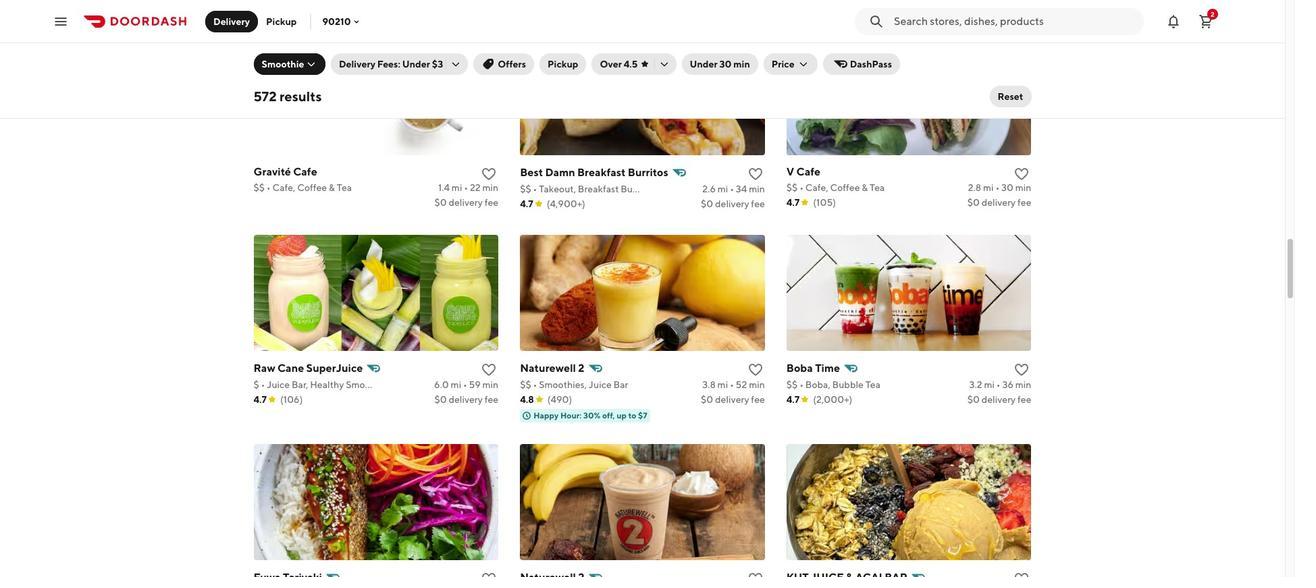 Task type: vqa. For each thing, say whether or not it's contained in the screenshot.
ADD Button corresponding to Blended Strawberry Lemonade
no



Task type: locate. For each thing, give the bounding box(es) containing it.
3.8 mi • 52 min
[[703, 379, 765, 390]]

coffee for gravité cafe
[[297, 182, 327, 193]]

0 horizontal spatial up
[[617, 410, 627, 421]]

$​0 down 2.8
[[968, 197, 980, 208]]

off, right 20% on the right of page
[[819, 5, 832, 15]]

0 vertical spatial delivery
[[213, 16, 250, 27]]

off, right 30%
[[602, 410, 615, 421]]

3.8
[[703, 379, 716, 390]]

over
[[600, 59, 622, 70]]

2.8
[[968, 182, 982, 193]]

$​0 down 6.0
[[435, 394, 447, 405]]

1 vertical spatial 2
[[578, 362, 585, 375]]

delivery for delivery
[[213, 16, 250, 27]]

2 right notification bell icon
[[1211, 10, 1215, 18]]

0 horizontal spatial juice
[[267, 379, 290, 390]]

cafe, up (105)
[[806, 182, 829, 193]]

$​0
[[435, 197, 447, 208], [968, 197, 980, 208], [701, 198, 713, 209], [435, 394, 447, 405], [701, 394, 713, 405], [968, 394, 980, 405]]

click to add this store to your saved list image for 59
[[481, 362, 497, 378]]

3.2
[[970, 379, 983, 390]]

572 results
[[254, 88, 322, 104]]

0 horizontal spatial $$ • cafe, coffee & tea
[[254, 182, 352, 193]]

breakfast up $$ • takeout, breakfast burrito
[[578, 166, 626, 179]]

$$ • cafe, coffee & tea up (105)
[[787, 182, 885, 193]]

$​0 delivery fee down 6.0 mi • 59 min on the bottom of the page
[[435, 394, 499, 405]]

juice left bar
[[589, 379, 612, 390]]

$$ • cafe, coffee & tea down gravité cafe
[[254, 182, 352, 193]]

$$ • smoothies, juice bar
[[520, 379, 629, 390]]

$$ • cafe, coffee & tea for v cafe
[[787, 182, 885, 193]]

bar
[[614, 379, 629, 390]]

1 horizontal spatial up
[[834, 5, 844, 15]]

fee
[[485, 197, 499, 208], [1018, 197, 1032, 208], [751, 198, 765, 209], [485, 394, 499, 405], [751, 394, 765, 405], [1018, 394, 1032, 405]]

min right 59
[[483, 379, 499, 390]]

(106)
[[280, 394, 303, 405]]

coffee up (105)
[[831, 182, 860, 193]]

2 cafe from the left
[[797, 165, 821, 178]]

1 vertical spatial to
[[629, 410, 637, 421]]

delivery fees: under $3
[[339, 59, 443, 70]]

min
[[734, 59, 750, 70], [483, 182, 499, 193], [1016, 182, 1032, 193], [749, 183, 765, 194], [483, 379, 499, 390], [749, 379, 765, 390], [1016, 379, 1032, 390]]

under 30 min
[[690, 59, 750, 70]]

juice up (106)
[[267, 379, 290, 390]]

delivery down 3.8 mi • 52 min
[[715, 394, 749, 405]]

1 & from the left
[[329, 182, 335, 193]]

1 cafe from the left
[[293, 165, 317, 178]]

20% off, up to $5 link
[[787, 0, 1032, 17]]

• down gravité
[[267, 182, 271, 193]]

min right 2.8
[[1016, 182, 1032, 193]]

cafe, for v
[[806, 182, 829, 193]]

• right $
[[261, 379, 265, 390]]

0 horizontal spatial &
[[329, 182, 335, 193]]

to
[[845, 5, 853, 15], [629, 410, 637, 421]]

mi
[[452, 182, 462, 193], [984, 182, 994, 193], [718, 183, 728, 194], [451, 379, 461, 390], [718, 379, 728, 390], [984, 379, 995, 390]]

cafe,
[[273, 182, 295, 193], [806, 182, 829, 193]]

$​0 delivery fee for best damn breakfast burritos
[[701, 198, 765, 209]]

1 $$ • cafe, coffee & tea from the left
[[254, 182, 352, 193]]

2 coffee from the left
[[831, 182, 860, 193]]

click to add this store to your saved list image for 22
[[481, 166, 497, 182]]

smoothies
[[346, 379, 392, 390]]

0 horizontal spatial delivery
[[213, 16, 250, 27]]

1 vertical spatial 30
[[1002, 182, 1014, 193]]

delivery
[[449, 197, 483, 208], [982, 197, 1016, 208], [715, 198, 749, 209], [449, 394, 483, 405], [715, 394, 749, 405], [982, 394, 1016, 405]]

juice
[[267, 379, 290, 390], [589, 379, 612, 390]]

2 juice from the left
[[589, 379, 612, 390]]

mi right 2.8
[[984, 182, 994, 193]]

fee down 3.8 mi • 52 min
[[751, 394, 765, 405]]

0 vertical spatial breakfast
[[578, 166, 626, 179]]

tea
[[337, 182, 352, 193], [870, 182, 885, 193], [866, 379, 881, 390]]

pickup button
[[258, 10, 305, 32], [540, 53, 587, 75]]

takeout,
[[539, 183, 576, 194]]

•
[[267, 182, 271, 193], [464, 182, 468, 193], [800, 182, 804, 193], [996, 182, 1000, 193], [533, 183, 537, 194], [730, 183, 734, 194], [261, 379, 265, 390], [463, 379, 467, 390], [533, 379, 537, 390], [730, 379, 734, 390], [800, 379, 804, 390], [997, 379, 1001, 390]]

1 horizontal spatial juice
[[589, 379, 612, 390]]

30 right 2.8
[[1002, 182, 1014, 193]]

• left 22
[[464, 182, 468, 193]]

1 horizontal spatial pickup button
[[540, 53, 587, 75]]

0 horizontal spatial off,
[[602, 410, 615, 421]]

$​0 delivery fee down 1.4 mi • 22 min
[[435, 197, 499, 208]]

1 horizontal spatial 2
[[1211, 10, 1215, 18]]

$
[[254, 379, 259, 390]]

• left boba,
[[800, 379, 804, 390]]

2 inside button
[[1211, 10, 1215, 18]]

1 horizontal spatial cafe
[[797, 165, 821, 178]]

fee down 6.0 mi • 59 min on the bottom of the page
[[485, 394, 499, 405]]

delivery for boba time
[[982, 394, 1016, 405]]

0 vertical spatial to
[[845, 5, 853, 15]]

coffee down gravité cafe
[[297, 182, 327, 193]]

0 horizontal spatial under
[[402, 59, 430, 70]]

tea for gravité cafe
[[337, 182, 352, 193]]

20% off, up to $5
[[800, 5, 865, 15]]

min right 52
[[749, 379, 765, 390]]

1 coffee from the left
[[297, 182, 327, 193]]

$​0 delivery fee down 2.8 mi • 30 min in the top right of the page
[[968, 197, 1032, 208]]

mi for raw cane superjuice
[[451, 379, 461, 390]]

$​0 for best damn breakfast burritos
[[701, 198, 713, 209]]

raw
[[254, 362, 275, 375]]

pickup left over
[[548, 59, 579, 70]]

2 & from the left
[[862, 182, 868, 193]]

$$ down v
[[787, 182, 798, 193]]

fee down 2.6 mi • 34 min
[[751, 198, 765, 209]]

$$ • boba, bubble tea
[[787, 379, 881, 390]]

mi right 3.8
[[718, 379, 728, 390]]

mi right 2.6
[[718, 183, 728, 194]]

• up 4.8
[[533, 379, 537, 390]]

under
[[402, 59, 430, 70], [690, 59, 718, 70]]

3 items, open order cart image
[[1198, 13, 1215, 29]]

$$ down boba on the bottom
[[787, 379, 798, 390]]

$$ • takeout, breakfast burrito
[[520, 183, 651, 194]]

min right 22
[[483, 182, 499, 193]]

min right 36
[[1016, 379, 1032, 390]]

delivery inside button
[[213, 16, 250, 27]]

cafe right gravité
[[293, 165, 317, 178]]

$3
[[432, 59, 443, 70]]

0 horizontal spatial 30
[[720, 59, 732, 70]]

1 vertical spatial off,
[[602, 410, 615, 421]]

pickup button up smoothie
[[258, 10, 305, 32]]

1 under from the left
[[402, 59, 430, 70]]

boba
[[787, 362, 813, 375]]

click to add this store to your saved list image
[[1014, 166, 1030, 182], [748, 362, 764, 378], [748, 571, 764, 578]]

time
[[815, 362, 840, 375]]

up left $5
[[834, 5, 844, 15]]

90210
[[322, 16, 351, 27]]

bubble
[[833, 379, 864, 390]]

mi right 6.0
[[451, 379, 461, 390]]

0 vertical spatial 2
[[1211, 10, 1215, 18]]

1 horizontal spatial delivery
[[339, 59, 376, 70]]

30
[[720, 59, 732, 70], [1002, 182, 1014, 193]]

cafe
[[293, 165, 317, 178], [797, 165, 821, 178]]

delivery down 2.6 mi • 34 min
[[715, 198, 749, 209]]

1 horizontal spatial coffee
[[831, 182, 860, 193]]

click to add this store to your saved list image
[[481, 166, 497, 182], [748, 166, 764, 182], [481, 362, 497, 378], [1014, 362, 1030, 378], [481, 571, 497, 578], [1014, 571, 1030, 578]]

1 vertical spatial click to add this store to your saved list image
[[748, 362, 764, 378]]

min left price
[[734, 59, 750, 70]]

delivery
[[213, 16, 250, 27], [339, 59, 376, 70]]

1.4 mi • 22 min
[[438, 182, 499, 193]]

v cafe
[[787, 165, 821, 178]]

$​0 delivery fee down 2.6 mi • 34 min
[[701, 198, 765, 209]]

delivery down 3.2 mi • 36 min
[[982, 394, 1016, 405]]

1 horizontal spatial off,
[[819, 5, 832, 15]]

fees:
[[377, 59, 401, 70]]

1 horizontal spatial under
[[690, 59, 718, 70]]

pickup button left over
[[540, 53, 587, 75]]

open menu image
[[53, 13, 69, 29]]

over 4.5
[[600, 59, 638, 70]]

up
[[834, 5, 844, 15], [617, 410, 627, 421]]

breakfast
[[578, 166, 626, 179], [578, 183, 619, 194]]

1 juice from the left
[[267, 379, 290, 390]]

4.7 for boba time
[[787, 394, 800, 405]]

pickup up smoothie
[[266, 16, 297, 27]]

$​0 delivery fee down 3.8 mi • 52 min
[[701, 394, 765, 405]]

$$ • cafe, coffee & tea
[[254, 182, 352, 193], [787, 182, 885, 193]]

6.0
[[434, 379, 449, 390]]

$​0 delivery fee
[[435, 197, 499, 208], [968, 197, 1032, 208], [701, 198, 765, 209], [435, 394, 499, 405], [701, 394, 765, 405], [968, 394, 1032, 405]]

reset
[[998, 91, 1024, 102]]

coffee for v cafe
[[831, 182, 860, 193]]

572
[[254, 88, 277, 104]]

fee for raw cane superjuice
[[485, 394, 499, 405]]

4.7 down best
[[520, 198, 533, 209]]

v
[[787, 165, 795, 178]]

• left 59
[[463, 379, 467, 390]]

$​0 down "3.2"
[[968, 394, 980, 405]]

min inside under 30 min button
[[734, 59, 750, 70]]

0 horizontal spatial coffee
[[297, 182, 327, 193]]

min right 34
[[749, 183, 765, 194]]

$$ down best
[[520, 183, 531, 194]]

1 cafe, from the left
[[273, 182, 295, 193]]

under 30 min button
[[682, 53, 758, 75]]

1 vertical spatial delivery
[[339, 59, 376, 70]]

0 horizontal spatial cafe
[[293, 165, 317, 178]]

• left 52
[[730, 379, 734, 390]]

1 horizontal spatial pickup
[[548, 59, 579, 70]]

offers
[[498, 59, 526, 70]]

1 vertical spatial up
[[617, 410, 627, 421]]

59
[[469, 379, 481, 390]]

20%
[[800, 5, 818, 15]]

price
[[772, 59, 795, 70]]

$​0 down 2.6
[[701, 198, 713, 209]]

fee down 3.2 mi • 36 min
[[1018, 394, 1032, 405]]

notification bell image
[[1166, 13, 1182, 29]]

breakfast down best damn breakfast burritos
[[578, 183, 619, 194]]

to left $5
[[845, 5, 853, 15]]

cafe, down gravité cafe
[[273, 182, 295, 193]]

(490)
[[548, 394, 572, 405]]

coffee
[[297, 182, 327, 193], [831, 182, 860, 193]]

2 $$ • cafe, coffee & tea from the left
[[787, 182, 885, 193]]

under inside button
[[690, 59, 718, 70]]

0 vertical spatial off,
[[819, 5, 832, 15]]

0 vertical spatial up
[[834, 5, 844, 15]]

4.7 down $
[[254, 394, 267, 405]]

$$ up 4.8
[[520, 379, 531, 390]]

boba time
[[787, 362, 840, 375]]

2 under from the left
[[690, 59, 718, 70]]

(105)
[[814, 197, 836, 208]]

4.7 down boba on the bottom
[[787, 394, 800, 405]]

2 up $$ • smoothies, juice bar at the bottom of the page
[[578, 362, 585, 375]]

1 vertical spatial breakfast
[[578, 183, 619, 194]]

delivery down 6.0 mi • 59 min on the bottom of the page
[[449, 394, 483, 405]]

4.7 for best damn breakfast burritos
[[520, 198, 533, 209]]

2 cafe, from the left
[[806, 182, 829, 193]]

0 horizontal spatial pickup
[[266, 16, 297, 27]]

cafe right v
[[797, 165, 821, 178]]

1 vertical spatial pickup
[[548, 59, 579, 70]]

0 vertical spatial pickup
[[266, 16, 297, 27]]

• down best
[[533, 183, 537, 194]]

1 horizontal spatial cafe,
[[806, 182, 829, 193]]

1 horizontal spatial &
[[862, 182, 868, 193]]

pickup
[[266, 16, 297, 27], [548, 59, 579, 70]]

0 vertical spatial 30
[[720, 59, 732, 70]]

&
[[329, 182, 335, 193], [862, 182, 868, 193]]

to left $7
[[629, 410, 637, 421]]

0 vertical spatial click to add this store to your saved list image
[[1014, 166, 1030, 182]]

3.2 mi • 36 min
[[970, 379, 1032, 390]]

min for 3.2 mi • 36 min
[[1016, 379, 1032, 390]]

happy hour: 30% off, up to $7
[[534, 410, 648, 421]]

$​0 delivery fee down 3.2 mi • 36 min
[[968, 394, 1032, 405]]

delivery button
[[205, 10, 258, 32]]

off,
[[819, 5, 832, 15], [602, 410, 615, 421]]

cane
[[278, 362, 304, 375]]

0 horizontal spatial cafe,
[[273, 182, 295, 193]]

$​0 down 3.8
[[701, 394, 713, 405]]

up left $7
[[617, 410, 627, 421]]

30 left price
[[720, 59, 732, 70]]

mi right "3.2"
[[984, 379, 995, 390]]

cafe for v cafe
[[797, 165, 821, 178]]

bar,
[[292, 379, 308, 390]]

4.5
[[624, 59, 638, 70]]

1 horizontal spatial $$ • cafe, coffee & tea
[[787, 182, 885, 193]]

0 horizontal spatial pickup button
[[258, 10, 305, 32]]



Task type: describe. For each thing, give the bounding box(es) containing it.
click to add this store to your saved list image for 34
[[748, 166, 764, 182]]

click to add this store to your saved list image for 30
[[1014, 166, 1030, 182]]

dashpass
[[850, 59, 892, 70]]

tea for v cafe
[[870, 182, 885, 193]]

cafe, for gravité
[[273, 182, 295, 193]]

30%
[[584, 410, 601, 421]]

min for 1.4 mi • 22 min
[[483, 182, 499, 193]]

30 inside button
[[720, 59, 732, 70]]

$​0 delivery fee for naturewell 2
[[701, 394, 765, 405]]

delivery down 2.8 mi • 30 min in the top right of the page
[[982, 197, 1016, 208]]

& for gravité cafe
[[329, 182, 335, 193]]

34
[[736, 183, 747, 194]]

$​0 delivery fee for raw cane superjuice
[[435, 394, 499, 405]]

min for 3.8 mi • 52 min
[[749, 379, 765, 390]]

• left 34
[[730, 183, 734, 194]]

$$ for naturewell 2
[[520, 379, 531, 390]]

click to add this store to your saved list image for 52
[[748, 362, 764, 378]]

delivery for naturewell 2
[[715, 394, 749, 405]]

$$ for best damn breakfast burritos
[[520, 183, 531, 194]]

2 vertical spatial click to add this store to your saved list image
[[748, 571, 764, 578]]

smoothie
[[262, 59, 304, 70]]

$​0 down 1.4 at the top left
[[435, 197, 447, 208]]

delivery down 1.4 mi • 22 min
[[449, 197, 483, 208]]

offers button
[[474, 53, 534, 75]]

& for v cafe
[[862, 182, 868, 193]]

delivery for delivery fees: under $3
[[339, 59, 376, 70]]

$5
[[855, 5, 865, 15]]

fee down 2.8 mi • 30 min in the top right of the page
[[1018, 197, 1032, 208]]

results
[[280, 88, 322, 104]]

delivery for best damn breakfast burritos
[[715, 198, 749, 209]]

min for 2.8 mi • 30 min
[[1016, 182, 1032, 193]]

4.7 for raw cane superjuice
[[254, 394, 267, 405]]

naturewell 2
[[520, 362, 585, 375]]

min for 2.6 mi • 34 min
[[749, 183, 765, 194]]

$$ • cafe, coffee & tea for gravité cafe
[[254, 182, 352, 193]]

$$ for boba time
[[787, 379, 798, 390]]

boba,
[[806, 379, 831, 390]]

fee for best damn breakfast burritos
[[751, 198, 765, 209]]

min for 6.0 mi • 59 min
[[483, 379, 499, 390]]

$​0 for raw cane superjuice
[[435, 394, 447, 405]]

2.6 mi • 34 min
[[703, 183, 765, 194]]

happy
[[534, 410, 559, 421]]

mi for best damn breakfast burritos
[[718, 183, 728, 194]]

0 vertical spatial pickup button
[[258, 10, 305, 32]]

90210 button
[[322, 16, 362, 27]]

1 horizontal spatial 30
[[1002, 182, 1014, 193]]

(2,000+)
[[814, 394, 853, 405]]

1 vertical spatial pickup button
[[540, 53, 587, 75]]

fee for boba time
[[1018, 394, 1032, 405]]

0 horizontal spatial 2
[[578, 362, 585, 375]]

cafe for gravité cafe
[[293, 165, 317, 178]]

Store search: begin typing to search for stores available on DoorDash text field
[[894, 14, 1136, 29]]

click to add this store to your saved list image for 36
[[1014, 362, 1030, 378]]

36
[[1003, 379, 1014, 390]]

naturewell
[[520, 362, 576, 375]]

smoothie button
[[254, 53, 326, 75]]

best
[[520, 166, 543, 179]]

• left 36
[[997, 379, 1001, 390]]

burrito
[[621, 183, 651, 194]]

raw cane superjuice
[[254, 362, 363, 375]]

1 horizontal spatial to
[[845, 5, 853, 15]]

damn
[[545, 166, 575, 179]]

$ • juice bar, healthy smoothies
[[254, 379, 392, 390]]

4.8
[[520, 394, 534, 405]]

mi for boba time
[[984, 379, 995, 390]]

hour:
[[561, 410, 582, 421]]

delivery for raw cane superjuice
[[449, 394, 483, 405]]

fee for naturewell 2
[[751, 394, 765, 405]]

dashpass button
[[823, 53, 900, 75]]

22
[[470, 182, 481, 193]]

2.8 mi • 30 min
[[968, 182, 1032, 193]]

2.6
[[703, 183, 716, 194]]

healthy
[[310, 379, 344, 390]]

1.4
[[438, 182, 450, 193]]

4.7 down v
[[787, 197, 800, 208]]

0 horizontal spatial to
[[629, 410, 637, 421]]

price button
[[764, 53, 818, 75]]

smoothies,
[[539, 379, 587, 390]]

$​0 delivery fee for boba time
[[968, 394, 1032, 405]]

gravité
[[254, 165, 291, 178]]

burritos
[[628, 166, 669, 179]]

$7
[[638, 410, 648, 421]]

gravité cafe
[[254, 165, 317, 178]]

$$ down gravité
[[254, 182, 265, 193]]

mi for naturewell 2
[[718, 379, 728, 390]]

52
[[736, 379, 747, 390]]

$​0 for boba time
[[968, 394, 980, 405]]

$​0 for naturewell 2
[[701, 394, 713, 405]]

(4,900+)
[[547, 198, 586, 209]]

6.0 mi • 59 min
[[434, 379, 499, 390]]

2 button
[[1193, 8, 1220, 35]]

over 4.5 button
[[592, 53, 677, 75]]

best damn breakfast burritos
[[520, 166, 669, 179]]

mi right 1.4 at the top left
[[452, 182, 462, 193]]

reset button
[[990, 86, 1032, 107]]

• right 2.8
[[996, 182, 1000, 193]]

fee down 1.4 mi • 22 min
[[485, 197, 499, 208]]

• down v cafe
[[800, 182, 804, 193]]

superjuice
[[306, 362, 363, 375]]



